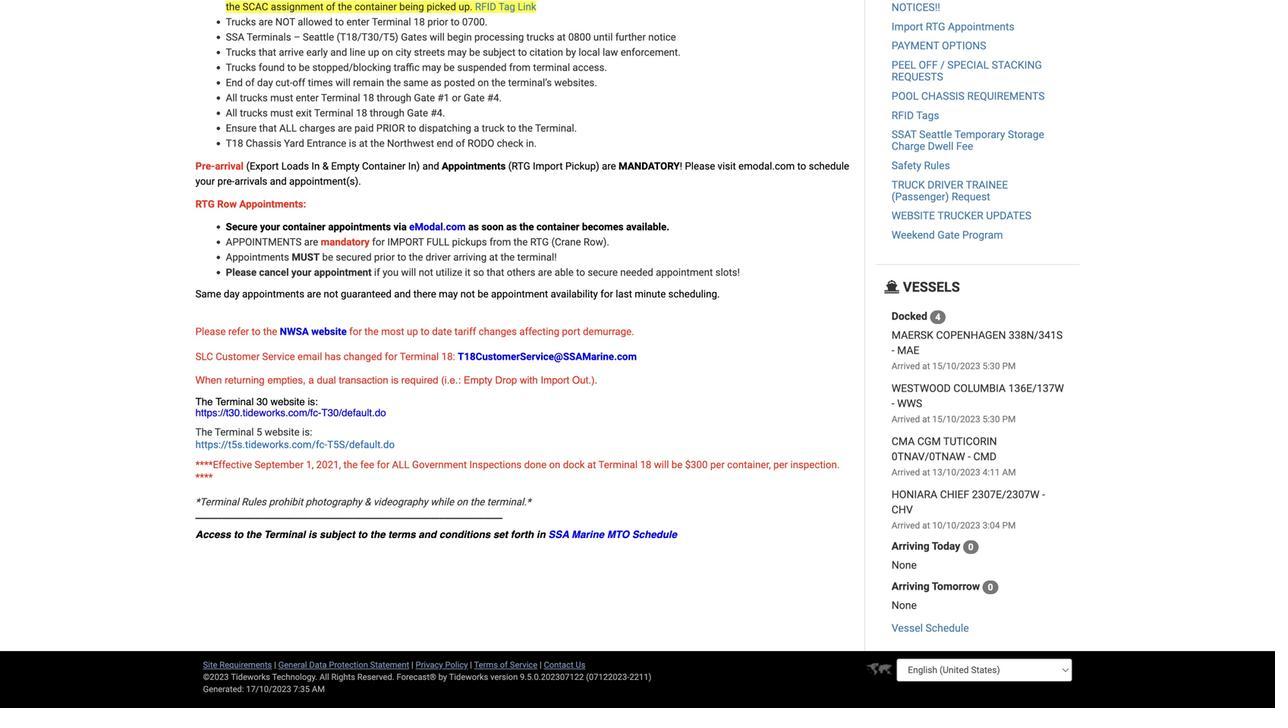 Task type: describe. For each thing, give the bounding box(es) containing it.
peel off / special stacking requests link
[[892, 59, 1043, 83]]

prior inside secure your container appointments via emodal.com as soon as the container becomes available. appointments are mandatory for import full pickups from the rtg (crane row). appointments must be secured prior to the driver arriving at the terminal! please cancel your appointment if you will not utilize it so that others are able to secure needed appointment slots!
[[374, 251, 395, 264]]

0800
[[569, 31, 591, 43]]

all inside the ****effective september 1, 2021, the fee for all government inspections done on dock at terminal 18 will be $300 per container, per inspection. ****
[[392, 459, 410, 471]]

to right access
[[234, 529, 243, 541]]

are right pickup)
[[602, 160, 616, 172]]

0 for tomorrow
[[988, 582, 994, 593]]

2 vertical spatial may
[[439, 288, 458, 300]]

arrived inside - chv arrived at 10/10/2023 3:04 pm
[[892, 520, 920, 531]]

0 vertical spatial may
[[448, 46, 467, 58]]

1 vertical spatial of
[[456, 137, 465, 150]]

https://t30.tideworks.com/fc-t30/default.do link
[[196, 407, 386, 419]]

inspections
[[470, 459, 522, 471]]

honiara
[[892, 488, 938, 501]]

yard
[[284, 137, 304, 150]]

terminal up required
[[400, 351, 439, 363]]

are up nwsa website link
[[307, 288, 321, 300]]

9.5.0.202307122
[[520, 672, 584, 682]]

in
[[312, 160, 320, 172]]

- inside - chv arrived at 10/10/2023 3:04 pm
[[1043, 488, 1046, 501]]

1 vertical spatial that
[[259, 122, 277, 134]]

(i.e.:
[[441, 374, 461, 386]]

2 horizontal spatial appointment
[[656, 267, 713, 279]]

weekend gate program link
[[892, 229, 1003, 242]]

privacy
[[416, 660, 443, 670]]

citation
[[530, 46, 563, 58]]

contact
[[544, 660, 574, 670]]

are left 'paid'
[[338, 122, 352, 134]]

for for 18:
[[385, 351, 398, 363]]

maersk copenhagen 338n / 341s - mae arrived at 15/10/2023 5:30 pm
[[892, 329, 1063, 372]]

2 | from the left
[[412, 660, 414, 670]]

contact us link
[[544, 660, 586, 670]]

subject inside rfid tag link trucks are not allowed to enter terminal 18 prior to 0700. ssa terminals – seattle (t18/t30/t5) gates will begin processing trucks at 0800 until further notice trucks that arrive early and line up on city streets may be subject to citation by local law enforcement. trucks found to be stopped/blocking traffic may be suspended from terminal access. end of day cut-off times will remain the same as posted on the terminal's websites. all trucks must enter terminal 18 through gate #1 or gate #4. all trucks must exit terminal 18 through gate #4. ensure that all charges are paid prior to dispatching a truck to the terminal. t18 chassis yard entrance is at the northwest end of rodo check in.
[[483, 46, 516, 58]]

1 horizontal spatial appointment
[[491, 288, 548, 300]]

1 vertical spatial through
[[370, 107, 405, 119]]

0 horizontal spatial #4.
[[431, 107, 445, 119]]

18 up 'paid'
[[356, 107, 367, 119]]

photography
[[306, 496, 362, 508]]

0 for today
[[969, 542, 974, 553]]

1 horizontal spatial enter
[[347, 16, 370, 28]]

arriving for today
[[892, 540, 930, 553]]

0 horizontal spatial appointments
[[242, 288, 305, 300]]

$300
[[685, 459, 708, 471]]

at inside maersk copenhagen 338n / 341s - mae arrived at 15/10/2023 5:30 pm
[[923, 361, 931, 372]]

pm for 338n
[[1003, 361, 1016, 372]]

website for the terminal 5 website is:
[[265, 426, 300, 439]]

requirements
[[220, 660, 272, 670]]

for for government
[[377, 459, 390, 471]]

to down 'import'
[[398, 251, 407, 264]]

date
[[432, 326, 452, 338]]

be up posted
[[444, 62, 455, 74]]

am inside cma cgm tuticorin 0tnav / 0tnaw - cmd arrived at 13/10/2023 4:11 am
[[1003, 467, 1017, 478]]

and right the in)
[[423, 160, 439, 172]]

18 down remain
[[363, 92, 374, 104]]

2 horizontal spatial as
[[507, 221, 517, 233]]

copenhagen
[[937, 329, 1007, 342]]

at inside cma cgm tuticorin 0tnav / 0tnaw - cmd arrived at 13/10/2023 4:11 am
[[923, 467, 931, 478]]

in
[[537, 529, 546, 541]]

please refer to the nwsa website for the most up to date tariff changes affecting port demurrage.
[[196, 326, 635, 338]]

0 vertical spatial schedule
[[632, 529, 677, 541]]

nwsa website link
[[280, 326, 347, 338]]

on down suspended
[[478, 77, 489, 89]]

rtg inside secure your container appointments via emodal.com as soon as the container becomes available. appointments are mandatory for import full pickups from the rtg (crane row). appointments must be secured prior to the driver arriving at the terminal! please cancel your appointment if you will not utilize it so that others are able to secure needed appointment slots!
[[530, 236, 549, 248]]

requests
[[892, 71, 944, 83]]

general data protection statement link
[[278, 660, 409, 670]]

0tnaw
[[930, 450, 966, 463]]

emodal.com link
[[409, 221, 469, 233]]

from inside secure your container appointments via emodal.com as soon as the container becomes available. appointments are mandatory for import full pickups from the rtg (crane row). appointments must be secured prior to the driver arriving at the terminal! please cancel your appointment if you will not utilize it so that others are able to secure needed appointment slots!
[[490, 236, 511, 248]]

inspection.
[[791, 459, 840, 471]]

2 trucks from the top
[[226, 46, 256, 58]]

be up off
[[299, 62, 310, 74]]

on left city
[[382, 46, 393, 58]]

to down arrive
[[287, 62, 296, 74]]

https://t5s.tideworks.com/fc-t5s/default.do link
[[196, 439, 395, 451]]

rfid tags link
[[892, 109, 940, 122]]

via
[[394, 221, 407, 233]]

1 must from the top
[[270, 92, 293, 104]]

trucker/driver
[[953, 0, 1039, 2]]

2 vertical spatial please
[[196, 326, 226, 338]]

****effective september 1, 2021, the fee for all government inspections done on dock at terminal 18 will be $300 per container, per inspection. ****
[[196, 459, 840, 484]]

to up begin
[[451, 16, 460, 28]]

to left date
[[421, 326, 430, 338]]

terminal up the "charges"
[[314, 107, 354, 119]]

18 up gates
[[414, 16, 425, 28]]

import for when returning empties, a dual transaction is required (i.e.: empty drop with import out.).
[[541, 374, 570, 386]]

are down terminal!
[[538, 267, 552, 279]]

updates
[[987, 210, 1032, 222]]

0 vertical spatial &
[[323, 160, 329, 172]]

allowed
[[298, 16, 333, 28]]

is inside rfid tag link trucks are not allowed to enter terminal 18 prior to 0700. ssa terminals – seattle (t18/t30/t5) gates will begin processing trucks at 0800 until further notice trucks that arrive early and line up on city streets may be subject to citation by local law enforcement. trucks found to be stopped/blocking traffic may be suspended from terminal access. end of day cut-off times will remain the same as posted on the terminal's websites. all trucks must enter terminal 18 through gate #1 or gate #4. all trucks must exit terminal 18 through gate #4. ensure that all charges are paid prior to dispatching a truck to the terminal. t18 chassis yard entrance is at the northwest end of rodo check in.
[[349, 137, 357, 150]]

0 horizontal spatial appointment
[[314, 267, 372, 279]]

arrive
[[279, 46, 304, 58]]

pool
[[892, 90, 919, 102]]

be down so
[[478, 288, 489, 300]]

are up the must
[[304, 236, 318, 248]]

if
[[374, 267, 380, 279]]

341s
[[1039, 329, 1063, 342]]

last
[[616, 288, 633, 300]]

conditions
[[439, 529, 491, 541]]

t5s/default.do
[[327, 439, 395, 451]]

when returning empties, a dual transaction is required (i.e.: empty drop with import out.).
[[196, 374, 598, 386]]

0 horizontal spatial service
[[262, 351, 295, 363]]

to right able at left
[[576, 267, 585, 279]]

access to the terminal is subject to the terms and conditions set forth in ssa marine mto schedule
[[196, 529, 677, 541]]

18:
[[442, 351, 455, 363]]

stacking
[[992, 59, 1043, 71]]

terminal inside the terminal 5 website is: https://t5s.tideworks.com/fc-t5s/default.do
[[215, 426, 254, 439]]

1 horizontal spatial as
[[469, 221, 479, 233]]

arrived inside cma cgm tuticorin 0tnav / 0tnaw - cmd arrived at 13/10/2023 4:11 am
[[892, 467, 920, 478]]

drop
[[495, 374, 517, 386]]

and inside rfid tag link trucks are not allowed to enter terminal 18 prior to 0700. ssa terminals – seattle (t18/t30/t5) gates will begin processing trucks at 0800 until further notice trucks that arrive early and line up on city streets may be subject to citation by local law enforcement. trucks found to be stopped/blocking traffic may be suspended from terminal access. end of day cut-off times will remain the same as posted on the terminal's websites. all trucks must enter terminal 18 through gate #1 or gate #4. all trucks must exit terminal 18 through gate #4. ensure that all charges are paid prior to dispatching a truck to the terminal. t18 chassis yard entrance is at the northwest end of rodo check in.
[[331, 46, 347, 58]]

#1
[[438, 92, 450, 104]]

link
[[518, 1, 537, 13]]

1 vertical spatial rtg
[[196, 198, 215, 210]]

to inside "to schedule your pre-arrivals and appointment(s)."
[[798, 160, 807, 172]]

secured
[[336, 251, 372, 264]]

check
[[497, 137, 524, 150]]

none for tomorrow
[[892, 599, 917, 612]]

set
[[493, 529, 508, 541]]

important trucker/driver notices!! import rtg appointments payment options peel off / special stacking requests pool chassis requirements rfid tags ssat seattle temporary storage charge dwell fee safety rules truck driver trainee (passenger) request website trucker updates weekend gate program
[[892, 0, 1045, 242]]

0 vertical spatial website
[[312, 326, 347, 338]]

driver
[[426, 251, 451, 264]]

1 vertical spatial day
[[224, 288, 240, 300]]

import for pre-arrival (export loads in & empty container in) and appointments (rtg import pickup) are mandatory ! please visit
[[533, 160, 563, 172]]

arrived inside maersk copenhagen 338n / 341s - mae arrived at 15/10/2023 5:30 pm
[[892, 361, 920, 372]]

appointments inside important trucker/driver notices!! import rtg appointments payment options peel off / special stacking requests pool chassis requirements rfid tags ssat seattle temporary storage charge dwell fee safety rules truck driver trainee (passenger) request website trucker updates weekend gate program
[[948, 20, 1015, 33]]

1 container from the left
[[283, 221, 326, 233]]

terminal down times
[[321, 92, 360, 104]]

5
[[257, 426, 262, 439]]

truck
[[482, 122, 505, 134]]

same
[[404, 77, 429, 89]]

email
[[298, 351, 322, 363]]

for left last
[[601, 288, 614, 300]]

2 horizontal spatial not
[[461, 288, 475, 300]]

exit
[[296, 107, 312, 119]]

docked
[[892, 310, 928, 323]]

(07122023-
[[586, 672, 630, 682]]

law
[[603, 46, 618, 58]]

and inside "to schedule your pre-arrivals and appointment(s)."
[[270, 175, 287, 188]]

a inside rfid tag link trucks are not allowed to enter terminal 18 prior to 0700. ssa terminals – seattle (t18/t30/t5) gates will begin processing trucks at 0800 until further notice trucks that arrive early and line up on city streets may be subject to citation by local law enforcement. trucks found to be stopped/blocking traffic may be suspended from terminal access. end of day cut-off times will remain the same as posted on the terminal's websites. all trucks must enter terminal 18 through gate #1 or gate #4. all trucks must exit terminal 18 through gate #4. ensure that all charges are paid prior to dispatching a truck to the terminal. t18 chassis yard entrance is at the northwest end of rodo check in.
[[474, 122, 480, 134]]

1 trucks from the top
[[226, 16, 256, 28]]

terminal down 'prohibit'
[[264, 529, 306, 541]]

0 horizontal spatial not
[[324, 288, 338, 300]]

1 horizontal spatial #4.
[[487, 92, 502, 104]]

15/10/2023 for columbia
[[933, 414, 981, 425]]

5:30 for columbia
[[983, 414, 1001, 425]]

0 horizontal spatial empty
[[331, 160, 360, 172]]

rtg inside important trucker/driver notices!! import rtg appointments payment options peel off / special stacking requests pool chassis requirements rfid tags ssat seattle temporary storage charge dwell fee safety rules truck driver trainee (passenger) request website trucker updates weekend gate program
[[926, 20, 946, 33]]

t30/default.do
[[322, 407, 386, 419]]

to down ____________________________________________________________________
[[358, 529, 367, 541]]

websites.
[[555, 77, 597, 89]]

t18customerservice@ssamarine.com
[[458, 351, 637, 363]]

by inside rfid tag link trucks are not allowed to enter terminal 18 prior to 0700. ssa terminals – seattle (t18/t30/t5) gates will begin processing trucks at 0800 until further notice trucks that arrive early and line up on city streets may be subject to citation by local law enforcement. trucks found to be stopped/blocking traffic may be suspended from terminal access. end of day cut-off times will remain the same as posted on the terminal's websites. all trucks must enter terminal 18 through gate #1 or gate #4. all trucks must exit terminal 18 through gate #4. ensure that all charges are paid prior to dispatching a truck to the terminal. t18 chassis yard entrance is at the northwest end of rodo check in.
[[566, 46, 576, 58]]

westwood
[[892, 382, 951, 395]]

none for today
[[892, 559, 917, 572]]

3 trucks from the top
[[226, 62, 256, 74]]

1 vertical spatial empty
[[464, 374, 493, 386]]

pm for 136e
[[1003, 414, 1016, 425]]

pickup)
[[566, 160, 600, 172]]

*terminal rules prohibit photography & videography while on the terminal.* ____________________________________________________________________
[[196, 496, 531, 521]]

1,
[[306, 459, 314, 471]]

1 vertical spatial schedule
[[926, 622, 969, 635]]

emodal.com
[[736, 160, 795, 172]]

important
[[892, 0, 951, 2]]

2 horizontal spatial your
[[292, 267, 312, 279]]

will inside the ****effective september 1, 2021, the fee for all government inspections done on dock at terminal 18 will be $300 per container, per inspection. ****
[[654, 459, 669, 471]]

at inside westwood columbia 136e / 137w - wws arrived at 15/10/2023 5:30 pm
[[923, 414, 931, 425]]

arrived inside westwood columbia 136e / 137w - wws arrived at 15/10/2023 5:30 pm
[[892, 414, 920, 425]]

docked 4
[[892, 310, 941, 323]]

136e
[[1009, 382, 1033, 395]]

*terminal
[[196, 496, 239, 508]]

2 must from the top
[[270, 107, 293, 119]]

tariff
[[455, 326, 476, 338]]

to right refer
[[252, 326, 261, 338]]

the inside the ****effective september 1, 2021, the fee for all government inspections done on dock at terminal 18 will be $300 per container, per inspection. ****
[[344, 459, 358, 471]]

1 horizontal spatial up
[[407, 326, 418, 338]]

policy
[[445, 660, 468, 670]]

18 inside the ****effective september 1, 2021, the fee for all government inspections done on dock at terminal 18 will be $300 per container, per inspection. ****
[[640, 459, 652, 471]]

chassis
[[922, 90, 965, 102]]

1 horizontal spatial your
[[260, 221, 280, 233]]

slc
[[196, 351, 213, 363]]

0 vertical spatial all
[[226, 92, 237, 104]]

0 vertical spatial through
[[377, 92, 412, 104]]

arriving today 0 none
[[892, 540, 974, 572]]

1 vertical spatial all
[[226, 107, 237, 119]]

vessel
[[892, 622, 923, 635]]

for inside secure your container appointments via emodal.com as soon as the container becomes available. appointments are mandatory for import full pickups from the rtg (crane row). appointments must be secured prior to the driver arriving at the terminal! please cancel your appointment if you will not utilize it so that others are able to secure needed appointment slots!
[[372, 236, 385, 248]]

terminal up gates
[[372, 16, 411, 28]]

1 horizontal spatial appointments
[[442, 160, 506, 172]]

to right allowed
[[335, 16, 344, 28]]

2 vertical spatial trucks
[[240, 107, 268, 119]]

prior inside rfid tag link trucks are not allowed to enter terminal 18 prior to 0700. ssa terminals – seattle (t18/t30/t5) gates will begin processing trucks at 0800 until further notice trucks that arrive early and line up on city streets may be subject to citation by local law enforcement. trucks found to be stopped/blocking traffic may be suspended from terminal access. end of day cut-off times will remain the same as posted on the terminal's websites. all trucks must enter terminal 18 through gate #1 or gate #4. all trucks must exit terminal 18 through gate #4. ensure that all charges are paid prior to dispatching a truck to the terminal. t18 chassis yard entrance is at the northwest end of rodo check in.
[[428, 16, 448, 28]]

tideworks
[[449, 672, 489, 682]]

secure
[[226, 221, 258, 233]]

https://t30.tideworks.com/fc-
[[196, 407, 322, 419]]

the terminal 30 website is: https://t30.tideworks.com/fc-t30/default.do
[[196, 396, 386, 419]]

on inside the ****effective september 1, 2021, the fee for all government inspections done on dock at terminal 18 will be $300 per container, per inspection. ****
[[549, 459, 561, 471]]

pm inside - chv arrived at 10/10/2023 3:04 pm
[[1003, 520, 1016, 531]]

2 vertical spatial is
[[308, 529, 317, 541]]

be inside the ****effective september 1, 2021, the fee for all government inspections done on dock at terminal 18 will be $300 per container, per inspection. ****
[[672, 459, 683, 471]]

will down stopped/blocking
[[336, 77, 351, 89]]

available.
[[626, 221, 670, 233]]

3 | from the left
[[470, 660, 472, 670]]

0 horizontal spatial of
[[245, 77, 255, 89]]



Task type: locate. For each thing, give the bounding box(es) containing it.
pm inside maersk copenhagen 338n / 341s - mae arrived at 15/10/2023 5:30 pm
[[1003, 361, 1016, 372]]

to left schedule
[[798, 160, 807, 172]]

is: down dual
[[308, 396, 318, 408]]

ssa left terminals
[[226, 31, 245, 43]]

30
[[257, 396, 268, 408]]

from inside rfid tag link trucks are not allowed to enter terminal 18 prior to 0700. ssa terminals – seattle (t18/t30/t5) gates will begin processing trucks at 0800 until further notice trucks that arrive early and line up on city streets may be subject to citation by local law enforcement. trucks found to be stopped/blocking traffic may be suspended from terminal access. end of day cut-off times will remain the same as posted on the terminal's websites. all trucks must enter terminal 18 through gate #1 or gate #4. all trucks must exit terminal 18 through gate #4. ensure that all charges are paid prior to dispatching a truck to the terminal. t18 chassis yard entrance is at the northwest end of rodo check in.
[[509, 62, 531, 74]]

t18
[[226, 137, 243, 150]]

1 vertical spatial enter
[[296, 92, 319, 104]]

pool chassis requirements link
[[892, 90, 1045, 102]]

of inside 'site requirements | general data protection statement | privacy policy | terms of service | contact us ©2023 tideworks technology. all rights reserved. forecast® by tideworks version 9.5.0.202307122 (07122023-2211) generated: 17/10/2023 7:35 am'
[[500, 660, 508, 670]]

pm up 136e
[[1003, 361, 1016, 372]]

please
[[685, 160, 716, 172], [226, 267, 257, 279], [196, 326, 226, 338]]

1 vertical spatial by
[[439, 672, 447, 682]]

not inside secure your container appointments via emodal.com as soon as the container becomes available. appointments are mandatory for import full pickups from the rtg (crane row). appointments must be secured prior to the driver arriving at the terminal! please cancel your appointment if you will not utilize it so that others are able to secure needed appointment slots!
[[419, 267, 434, 279]]

import up payment
[[892, 20, 924, 33]]

ssa for marine
[[549, 529, 569, 541]]

service up the version
[[510, 660, 538, 670]]

2 vertical spatial pm
[[1003, 520, 1016, 531]]

1 vertical spatial 15/10/2023
[[933, 414, 981, 425]]

137w
[[1037, 382, 1065, 395]]

fee
[[360, 459, 375, 471]]

day right same
[[224, 288, 240, 300]]

rules inside important trucker/driver notices!! import rtg appointments payment options peel off / special stacking requests pool chassis requirements rfid tags ssat seattle temporary storage charge dwell fee safety rules truck driver trainee (passenger) request website trucker updates weekend gate program
[[924, 159, 951, 172]]

dispatching
[[419, 122, 472, 134]]

1 vertical spatial must
[[270, 107, 293, 119]]

terminal.
[[535, 122, 577, 134]]

0 inside arriving tomorrow 0 none
[[988, 582, 994, 593]]

cma
[[892, 435, 915, 448]]

1 horizontal spatial per
[[774, 459, 788, 471]]

2 arrived from the top
[[892, 414, 920, 425]]

subject
[[483, 46, 516, 58], [320, 529, 355, 541]]

appointments down important trucker/driver notices!! link
[[948, 20, 1015, 33]]

1 vertical spatial import
[[533, 160, 563, 172]]

technology.
[[272, 672, 318, 682]]

1 vertical spatial up
[[407, 326, 418, 338]]

notices!!
[[892, 1, 941, 14]]

17/10/2023
[[246, 684, 291, 694]]

website down empties,
[[271, 396, 305, 408]]

arriving inside arriving tomorrow 0 none
[[892, 580, 930, 593]]

all right fee
[[392, 459, 410, 471]]

to up northwest
[[408, 122, 417, 134]]

5:30 inside maersk copenhagen 338n / 341s - mae arrived at 15/10/2023 5:30 pm
[[983, 361, 1001, 372]]

trainee
[[966, 179, 1009, 191]]

arrived down the chv on the right bottom of the page
[[892, 520, 920, 531]]

0 horizontal spatial is
[[308, 529, 317, 541]]

1 5:30 from the top
[[983, 361, 1001, 372]]

us
[[576, 660, 586, 670]]

| up tideworks
[[470, 660, 472, 670]]

empties,
[[268, 374, 306, 386]]

appointments inside secure your container appointments via emodal.com as soon as the container becomes available. appointments are mandatory for import full pickups from the rtg (crane row). appointments must be secured prior to the driver arriving at the terminal! please cancel your appointment if you will not utilize it so that others are able to secure needed appointment slots!
[[328, 221, 391, 233]]

appointments down rodo
[[442, 160, 506, 172]]

1 vertical spatial pm
[[1003, 414, 1016, 425]]

15/10/2023 inside westwood columbia 136e / 137w - wws arrived at 15/10/2023 5:30 pm
[[933, 414, 981, 425]]

is left required
[[391, 374, 399, 386]]

0 vertical spatial 5:30
[[983, 361, 1001, 372]]

up inside rfid tag link trucks are not allowed to enter terminal 18 prior to 0700. ssa terminals – seattle (t18/t30/t5) gates will begin processing trucks at 0800 until further notice trucks that arrive early and line up on city streets may be subject to citation by local law enforcement. trucks found to be stopped/blocking traffic may be suspended from terminal access. end of day cut-off times will remain the same as posted on the terminal's websites. all trucks must enter terminal 18 through gate #1 or gate #4. all trucks must exit terminal 18 through gate #4. ensure that all charges are paid prior to dispatching a truck to the terminal. t18 chassis yard entrance is at the northwest end of rodo check in.
[[368, 46, 379, 58]]

5:30
[[983, 361, 1001, 372], [983, 414, 1001, 425]]

arriving inside the arriving today 0 none
[[892, 540, 930, 553]]

1 horizontal spatial am
[[1003, 467, 1017, 478]]

& right "in"
[[323, 160, 329, 172]]

/ for westwood columbia 136e / 137w - wws arrived at 15/10/2023 5:30 pm
[[1033, 382, 1037, 395]]

rfid inside rfid tag link trucks are not allowed to enter terminal 18 prior to 0700. ssa terminals – seattle (t18/t30/t5) gates will begin processing trucks at 0800 until further notice trucks that arrive early and line up on city streets may be subject to citation by local law enforcement. trucks found to be stopped/blocking traffic may be suspended from terminal access. end of day cut-off times will remain the same as posted on the terminal's websites. all trucks must enter terminal 18 through gate #1 or gate #4. all trucks must exit terminal 18 through gate #4. ensure that all charges are paid prior to dispatching a truck to the terminal. t18 chassis yard entrance is at the northwest end of rodo check in.
[[475, 1, 497, 13]]

1 horizontal spatial service
[[510, 660, 538, 670]]

/ inside westwood columbia 136e / 137w - wws arrived at 15/10/2023 5:30 pm
[[1033, 382, 1037, 395]]

0 vertical spatial empty
[[331, 160, 360, 172]]

container
[[362, 160, 406, 172]]

site requirements link
[[203, 660, 272, 670]]

please right !
[[685, 160, 716, 172]]

schedule down arriving tomorrow 0 none
[[926, 622, 969, 635]]

times
[[308, 77, 333, 89]]

cmd
[[974, 450, 997, 463]]

as inside rfid tag link trucks are not allowed to enter terminal 18 prior to 0700. ssa terminals – seattle (t18/t30/t5) gates will begin processing trucks at 0800 until further notice trucks that arrive early and line up on city streets may be subject to citation by local law enforcement. trucks found to be stopped/blocking traffic may be suspended from terminal access. end of day cut-off times will remain the same as posted on the terminal's websites. all trucks must enter terminal 18 through gate #1 or gate #4. all trucks must exit terminal 18 through gate #4. ensure that all charges are paid prior to dispatching a truck to the terminal. t18 chassis yard entrance is at the northwest end of rodo check in.
[[431, 77, 442, 89]]

1 horizontal spatial all
[[392, 459, 410, 471]]

the up ****effective
[[196, 426, 213, 439]]

per right container,
[[774, 459, 788, 471]]

1 15/10/2023 from the top
[[933, 361, 981, 372]]

1 the from the top
[[196, 396, 213, 408]]

/ inside important trucker/driver notices!! import rtg appointments payment options peel off / special stacking requests pool chassis requirements rfid tags ssat seattle temporary storage charge dwell fee safety rules truck driver trainee (passenger) request website trucker updates weekend gate program
[[941, 59, 945, 71]]

line
[[350, 46, 366, 58]]

2 pm from the top
[[1003, 414, 1016, 425]]

seattle
[[303, 31, 334, 43], [920, 128, 953, 141]]

2 horizontal spatial is
[[391, 374, 399, 386]]

at inside - chv arrived at 10/10/2023 3:04 pm
[[923, 520, 931, 531]]

2 vertical spatial appointments
[[226, 251, 289, 264]]

0 vertical spatial enter
[[347, 16, 370, 28]]

1 arriving from the top
[[892, 540, 930, 553]]

dual
[[317, 374, 336, 386]]

seattle up early
[[303, 31, 334, 43]]

0 horizontal spatial rtg
[[196, 198, 215, 210]]

not
[[419, 267, 434, 279], [324, 288, 338, 300], [461, 288, 475, 300]]

to up the check
[[507, 122, 516, 134]]

#4. down #1
[[431, 107, 445, 119]]

appointments down cancel
[[242, 288, 305, 300]]

the inside *terminal rules prohibit photography & videography while on the terminal.* ____________________________________________________________________
[[470, 496, 485, 508]]

0 horizontal spatial &
[[323, 160, 329, 172]]

by down privacy policy link
[[439, 672, 447, 682]]

10/10/2023
[[933, 520, 981, 531]]

1 vertical spatial appointments
[[442, 160, 506, 172]]

all up yard
[[279, 122, 297, 134]]

all down end
[[226, 92, 237, 104]]

temporary
[[955, 128, 1006, 141]]

day down found
[[257, 77, 273, 89]]

gate
[[414, 92, 435, 104], [464, 92, 485, 104], [407, 107, 428, 119], [938, 229, 960, 242]]

rtg row appointments:
[[196, 198, 306, 210]]

with
[[520, 374, 538, 386]]

cut-
[[276, 77, 293, 89]]

none inside the arriving today 0 none
[[892, 559, 917, 572]]

0 horizontal spatial 0
[[969, 542, 974, 553]]

****
[[196, 472, 213, 484]]

is down photography
[[308, 529, 317, 541]]

arrived down the 'wws'
[[892, 414, 920, 425]]

prior
[[428, 16, 448, 28], [374, 251, 395, 264]]

0 vertical spatial a
[[474, 122, 480, 134]]

on inside *terminal rules prohibit photography & videography while on the terminal.* ____________________________________________________________________
[[457, 496, 468, 508]]

the for https://t30.tideworks.com/fc-
[[196, 396, 213, 408]]

0 vertical spatial your
[[196, 175, 215, 188]]

until
[[594, 31, 613, 43]]

is: for the terminal 30 website is:
[[308, 396, 318, 408]]

0 vertical spatial subject
[[483, 46, 516, 58]]

2 vertical spatial website
[[265, 426, 300, 439]]

5:30 for copenhagen
[[983, 361, 1001, 372]]

prior up begin
[[428, 16, 448, 28]]

at inside secure your container appointments via emodal.com as soon as the container becomes available. appointments are mandatory for import full pickups from the rtg (crane row). appointments must be secured prior to the driver arriving at the terminal! please cancel your appointment if you will not utilize it so that others are able to secure needed appointment slots!
[[489, 251, 498, 264]]

terminal right dock
[[599, 459, 638, 471]]

0 vertical spatial that
[[259, 46, 276, 58]]

day inside rfid tag link trucks are not allowed to enter terminal 18 prior to 0700. ssa terminals – seattle (t18/t30/t5) gates will begin processing trucks at 0800 until further notice trucks that arrive early and line up on city streets may be subject to citation by local law enforcement. trucks found to be stopped/blocking traffic may be suspended from terminal access. end of day cut-off times will remain the same as posted on the terminal's websites. all trucks must enter terminal 18 through gate #1 or gate #4. all trucks must exit terminal 18 through gate #4. ensure that all charges are paid prior to dispatching a truck to the terminal. t18 chassis yard entrance is at the northwest end of rodo check in.
[[257, 77, 273, 89]]

- right 2307w
[[1043, 488, 1046, 501]]

the for https://t5s.tideworks.com/fc-
[[196, 426, 213, 439]]

northwest
[[387, 137, 434, 150]]

import rtg appointments link
[[892, 20, 1015, 33]]

pm inside westwood columbia 136e / 137w - wws arrived at 15/10/2023 5:30 pm
[[1003, 414, 1016, 425]]

able
[[555, 267, 574, 279]]

appointments inside secure your container appointments via emodal.com as soon as the container becomes available. appointments are mandatory for import full pickups from the rtg (crane row). appointments must be secured prior to the driver arriving at the terminal! please cancel your appointment if you will not utilize it so that others are able to secure needed appointment slots!
[[226, 251, 289, 264]]

2 vertical spatial that
[[487, 267, 505, 279]]

is: inside the terminal 30 website is: https://t30.tideworks.com/fc-t30/default.do
[[308, 396, 318, 408]]

2 per from the left
[[774, 459, 788, 471]]

0 vertical spatial must
[[270, 92, 293, 104]]

and right terms
[[419, 529, 437, 541]]

at down 'paid'
[[359, 137, 368, 150]]

that down terminals
[[259, 46, 276, 58]]

safety
[[892, 159, 922, 172]]

for inside the ****effective september 1, 2021, the fee for all government inspections done on dock at terminal 18 will be $300 per container, per inspection. ****
[[377, 459, 390, 471]]

terminal down returning
[[216, 396, 254, 408]]

1 vertical spatial is
[[391, 374, 399, 386]]

visit
[[718, 160, 736, 172]]

guaranteed and
[[341, 288, 411, 300]]

1 vertical spatial rules
[[242, 496, 266, 508]]

in)
[[408, 160, 420, 172]]

2 5:30 from the top
[[983, 414, 1001, 425]]

import inside important trucker/driver notices!! import rtg appointments payment options peel off / special stacking requests pool chassis requirements rfid tags ssat seattle temporary storage charge dwell fee safety rules truck driver trainee (passenger) request website trucker updates weekend gate program
[[892, 20, 924, 33]]

1 vertical spatial the
[[196, 426, 213, 439]]

and left line
[[331, 46, 347, 58]]

1 horizontal spatial rules
[[924, 159, 951, 172]]

your inside "to schedule your pre-arrivals and appointment(s)."
[[196, 175, 215, 188]]

for up "when returning empties, a dual transaction is required (i.e.: empty drop with import out.)."
[[385, 351, 398, 363]]

fee
[[957, 140, 974, 153]]

port
[[562, 326, 581, 338]]

1 arrived from the top
[[892, 361, 920, 372]]

1 horizontal spatial appointments
[[328, 221, 391, 233]]

may down streets
[[422, 62, 441, 74]]

2 none from the top
[[892, 599, 917, 612]]

seattle inside rfid tag link trucks are not allowed to enter terminal 18 prior to 0700. ssa terminals – seattle (t18/t30/t5) gates will begin processing trucks at 0800 until further notice trucks that arrive early and line up on city streets may be subject to citation by local law enforcement. trucks found to be stopped/blocking traffic may be suspended from terminal access. end of day cut-off times will remain the same as posted on the terminal's websites. all trucks must enter terminal 18 through gate #1 or gate #4. all trucks must exit terminal 18 through gate #4. ensure that all charges are paid prior to dispatching a truck to the terminal. t18 chassis yard entrance is at the northwest end of rodo check in.
[[303, 31, 334, 43]]

1 vertical spatial arriving
[[892, 580, 930, 593]]

4 arrived from the top
[[892, 520, 920, 531]]

please up slc on the left of the page
[[196, 326, 226, 338]]

3 arrived from the top
[[892, 467, 920, 478]]

rtg left the row
[[196, 198, 215, 210]]

1 vertical spatial &
[[365, 496, 371, 508]]

1 vertical spatial none
[[892, 599, 917, 612]]

at up cgm
[[923, 414, 931, 425]]

website for the terminal 30 website is:
[[271, 396, 305, 408]]

/ inside maersk copenhagen 338n / 341s - mae arrived at 15/10/2023 5:30 pm
[[1035, 329, 1039, 342]]

be left $300
[[672, 459, 683, 471]]

service inside 'site requirements | general data protection statement | privacy policy | terms of service | contact us ©2023 tideworks technology. all rights reserved. forecast® by tideworks version 9.5.0.202307122 (07122023-2211) generated: 17/10/2023 7:35 am'
[[510, 660, 538, 670]]

privacy policy link
[[416, 660, 468, 670]]

at down 0tnav
[[923, 467, 931, 478]]

on left dock
[[549, 459, 561, 471]]

1 horizontal spatial seattle
[[920, 128, 953, 141]]

it
[[465, 267, 471, 279]]

0 inside the arriving today 0 none
[[969, 542, 974, 553]]

is: inside the terminal 5 website is: https://t5s.tideworks.com/fc-t5s/default.do
[[302, 426, 312, 439]]

rules inside *terminal rules prohibit photography & videography while on the terminal.* ____________________________________________________________________
[[242, 496, 266, 508]]

0 horizontal spatial prior
[[374, 251, 395, 264]]

15/10/2023 inside maersk copenhagen 338n / 341s - mae arrived at 15/10/2023 5:30 pm
[[933, 361, 981, 372]]

emodal.com link
[[736, 160, 795, 172]]

honiara chief 2307e / 2307w
[[892, 488, 1040, 501]]

rtg
[[926, 20, 946, 33], [196, 198, 215, 210], [530, 236, 549, 248]]

- down tuticorin at the bottom
[[968, 450, 971, 463]]

1 horizontal spatial schedule
[[926, 622, 969, 635]]

pre-arrival (export loads in & empty container in) and appointments (rtg import pickup) are mandatory ! please visit
[[196, 160, 736, 172]]

2 the from the top
[[196, 426, 213, 439]]

import
[[892, 20, 924, 33], [533, 160, 563, 172], [541, 374, 570, 386]]

arriving for tomorrow
[[892, 580, 930, 593]]

0 horizontal spatial day
[[224, 288, 240, 300]]

15/10/2023 for copenhagen
[[933, 361, 981, 372]]

4 | from the left
[[540, 660, 542, 670]]

|
[[274, 660, 276, 670], [412, 660, 414, 670], [470, 660, 472, 670], [540, 660, 542, 670]]

emodal.com
[[409, 221, 466, 233]]

your down the must
[[292, 267, 312, 279]]

to left citation
[[518, 46, 527, 58]]

ssa inside rfid tag link trucks are not allowed to enter terminal 18 prior to 0700. ssa terminals – seattle (t18/t30/t5) gates will begin processing trucks at 0800 until further notice trucks that arrive early and line up on city streets may be subject to citation by local law enforcement. trucks found to be stopped/blocking traffic may be suspended from terminal access. end of day cut-off times will remain the same as posted on the terminal's websites. all trucks must enter terminal 18 through gate #1 or gate #4. all trucks must exit terminal 18 through gate #4. ensure that all charges are paid prior to dispatching a truck to the terminal. t18 chassis yard entrance is at the northwest end of rodo check in.
[[226, 31, 245, 43]]

be right the must
[[322, 251, 333, 264]]

all inside rfid tag link trucks are not allowed to enter terminal 18 prior to 0700. ssa terminals – seattle (t18/t30/t5) gates will begin processing trucks at 0800 until further notice trucks that arrive early and line up on city streets may be subject to citation by local law enforcement. trucks found to be stopped/blocking traffic may be suspended from terminal access. end of day cut-off times will remain the same as posted on the terminal's websites. all trucks must enter terminal 18 through gate #1 or gate #4. all trucks must exit terminal 18 through gate #4. ensure that all charges are paid prior to dispatching a truck to the terminal. t18 chassis yard entrance is at the northwest end of rodo check in.
[[279, 122, 297, 134]]

- inside maersk copenhagen 338n / 341s - mae arrived at 15/10/2023 5:30 pm
[[892, 344, 895, 357]]

5:30 inside westwood columbia 136e / 137w - wws arrived at 15/10/2023 5:30 pm
[[983, 414, 1001, 425]]

row).
[[584, 236, 610, 248]]

0 horizontal spatial all
[[279, 122, 297, 134]]

0 vertical spatial is
[[349, 137, 357, 150]]

1 horizontal spatial is
[[349, 137, 357, 150]]

1 vertical spatial ssa
[[549, 529, 569, 541]]

vessels
[[900, 279, 960, 295]]

empty right (i.e.: at left
[[464, 374, 493, 386]]

appointment(s).
[[289, 175, 361, 188]]

will left $300
[[654, 459, 669, 471]]

1 vertical spatial 5:30
[[983, 414, 1001, 425]]

import down t18customerservice@ssamarine.com link
[[541, 374, 570, 386]]

0 horizontal spatial a
[[309, 374, 314, 386]]

/ inside cma cgm tuticorin 0tnav / 0tnaw - cmd arrived at 13/10/2023 4:11 am
[[925, 450, 930, 463]]

appointment down others
[[491, 288, 548, 300]]

rfid
[[475, 1, 497, 13], [892, 109, 914, 122]]

will inside secure your container appointments via emodal.com as soon as the container becomes available. appointments are mandatory for import full pickups from the rtg (crane row). appointments must be secured prior to the driver arriving at the terminal! please cancel your appointment if you will not utilize it so that others are able to secure needed appointment slots!
[[401, 267, 416, 279]]

1 vertical spatial all
[[392, 459, 410, 471]]

will up streets
[[430, 31, 445, 43]]

the inside the terminal 5 website is: https://t5s.tideworks.com/fc-t5s/default.do
[[196, 426, 213, 439]]

none up vessel
[[892, 599, 917, 612]]

trucks down end
[[240, 92, 268, 104]]

/ for maersk copenhagen 338n / 341s - mae arrived at 15/10/2023 5:30 pm
[[1035, 329, 1039, 342]]

terminals
[[247, 31, 291, 43]]

(export
[[246, 160, 279, 172]]

- inside westwood columbia 136e / 137w - wws arrived at 15/10/2023 5:30 pm
[[892, 397, 895, 410]]

0 horizontal spatial per
[[711, 459, 725, 471]]

0 vertical spatial of
[[245, 77, 255, 89]]

marine
[[572, 529, 604, 541]]

| up '9.5.0.202307122'
[[540, 660, 542, 670]]

0 horizontal spatial rules
[[242, 496, 266, 508]]

you
[[383, 267, 399, 279]]

seattle inside important trucker/driver notices!! import rtg appointments payment options peel off / special stacking requests pool chassis requirements rfid tags ssat seattle temporary storage charge dwell fee safety rules truck driver trainee (passenger) request website trucker updates weekend gate program
[[920, 128, 953, 141]]

rfid up 0700.
[[475, 1, 497, 13]]

at up westwood
[[923, 361, 931, 372]]

your down pre-
[[196, 175, 215, 188]]

1 horizontal spatial not
[[419, 267, 434, 279]]

2 vertical spatial trucks
[[226, 62, 256, 74]]

chassis
[[246, 137, 282, 150]]

generated:
[[203, 684, 244, 694]]

not down it
[[461, 288, 475, 300]]

1 per from the left
[[711, 459, 725, 471]]

none inside arriving tomorrow 0 none
[[892, 599, 917, 612]]

2 vertical spatial of
[[500, 660, 508, 670]]

0 vertical spatial none
[[892, 559, 917, 572]]

prior up the you
[[374, 251, 395, 264]]

empty up appointment(s).
[[331, 160, 360, 172]]

trucks
[[527, 31, 555, 43], [240, 92, 268, 104], [240, 107, 268, 119]]

service up empties,
[[262, 351, 295, 363]]

be inside secure your container appointments via emodal.com as soon as the container becomes available. appointments are mandatory for import full pickups from the rtg (crane row). appointments must be secured prior to the driver arriving at the terminal! please cancel your appointment if you will not utilize it so that others are able to secure needed appointment slots!
[[322, 251, 333, 264]]

am right 4:11
[[1003, 467, 1017, 478]]

0 vertical spatial ssa
[[226, 31, 245, 43]]

1 vertical spatial may
[[422, 62, 441, 74]]

up right line
[[368, 46, 379, 58]]

that inside secure your container appointments via emodal.com as soon as the container becomes available. appointments are mandatory for import full pickups from the rtg (crane row). appointments must be secured prior to the driver arriving at the terminal! please cancel your appointment if you will not utilize it so that others are able to secure needed appointment slots!
[[487, 267, 505, 279]]

pm down 136e
[[1003, 414, 1016, 425]]

0tnav
[[892, 450, 925, 463]]

enter up exit
[[296, 92, 319, 104]]

entrance
[[307, 137, 347, 150]]

2 vertical spatial import
[[541, 374, 570, 386]]

0 right tomorrow
[[988, 582, 994, 593]]

1 vertical spatial #4.
[[431, 107, 445, 119]]

0 horizontal spatial appointments
[[226, 251, 289, 264]]

may down begin
[[448, 46, 467, 58]]

ssa right in
[[549, 529, 569, 541]]

0 vertical spatial rfid
[[475, 1, 497, 13]]

appointments
[[328, 221, 391, 233], [242, 288, 305, 300]]

the inside the terminal 30 website is: https://t30.tideworks.com/fc-t30/default.do
[[196, 396, 213, 408]]

1 vertical spatial prior
[[374, 251, 395, 264]]

forth
[[511, 529, 534, 541]]

will
[[430, 31, 445, 43], [336, 77, 351, 89], [401, 267, 416, 279], [654, 459, 669, 471]]

1 horizontal spatial empty
[[464, 374, 493, 386]]

terminal inside the ****effective september 1, 2021, the fee for all government inspections done on dock at terminal 18 will be $300 per container, per inspection. ****
[[599, 459, 638, 471]]

0 vertical spatial trucks
[[527, 31, 555, 43]]

loads
[[282, 160, 309, 172]]

18 left $300
[[640, 459, 652, 471]]

0 horizontal spatial up
[[368, 46, 379, 58]]

website inside the terminal 5 website is: https://t5s.tideworks.com/fc-t5s/default.do
[[265, 426, 300, 439]]

0 horizontal spatial subject
[[320, 529, 355, 541]]

0 vertical spatial day
[[257, 77, 273, 89]]

pre-
[[218, 175, 235, 188]]

0 vertical spatial is:
[[308, 396, 318, 408]]

up right most
[[407, 326, 418, 338]]

at right arriving
[[489, 251, 498, 264]]

1 horizontal spatial by
[[566, 46, 576, 58]]

ship image
[[884, 280, 900, 294]]

maersk
[[892, 329, 934, 342]]

2 container from the left
[[537, 221, 580, 233]]

remain
[[353, 77, 384, 89]]

at left 0800
[[557, 31, 566, 43]]

through up prior
[[370, 107, 405, 119]]

end
[[437, 137, 453, 150]]

website inside the terminal 30 website is: https://t30.tideworks.com/fc-t30/default.do
[[271, 396, 305, 408]]

0 horizontal spatial as
[[431, 77, 442, 89]]

1 vertical spatial trucks
[[240, 92, 268, 104]]

all down data
[[320, 672, 329, 682]]

may down utilize
[[439, 288, 458, 300]]

is: for the terminal 5 website is:
[[302, 426, 312, 439]]

government
[[412, 459, 467, 471]]

please inside secure your container appointments via emodal.com as soon as the container becomes available. appointments are mandatory for import full pickups from the rtg (crane row). appointments must be secured prior to the driver arriving at the terminal! please cancel your appointment if you will not utilize it so that others are able to secure needed appointment slots!
[[226, 267, 257, 279]]

1 horizontal spatial subject
[[483, 46, 516, 58]]

september
[[255, 459, 304, 471]]

- left mae
[[892, 344, 895, 357]]

0 vertical spatial import
[[892, 20, 924, 33]]

0 vertical spatial rtg
[[926, 20, 946, 33]]

0 vertical spatial trucks
[[226, 16, 256, 28]]

rules left 'prohibit'
[[242, 496, 266, 508]]

1 pm from the top
[[1003, 361, 1016, 372]]

same
[[196, 288, 221, 300]]

3 pm from the top
[[1003, 520, 1016, 531]]

mto
[[607, 529, 630, 541]]

1 horizontal spatial rfid
[[892, 109, 914, 122]]

for up changed
[[349, 326, 362, 338]]

chv
[[892, 504, 913, 516]]

not up nwsa website link
[[324, 288, 338, 300]]

terminal inside the terminal 30 website is: https://t30.tideworks.com/fc-t30/default.do
[[216, 396, 254, 408]]

refer
[[228, 326, 249, 338]]

end
[[226, 77, 243, 89]]

rfid tag link trucks are not allowed to enter terminal 18 prior to 0700. ssa terminals – seattle (t18/t30/t5) gates will begin processing trucks at 0800 until further notice trucks that arrive early and line up on city streets may be subject to citation by local law enforcement. trucks found to be stopped/blocking traffic may be suspended from terminal access. end of day cut-off times will remain the same as posted on the terminal's websites. all trucks must enter terminal 18 through gate #1 or gate #4. all trucks must exit terminal 18 through gate #4. ensure that all charges are paid prior to dispatching a truck to the terminal. t18 chassis yard entrance is at the northwest end of rodo check in.
[[226, 1, 681, 150]]

| left "general" on the left of page
[[274, 660, 276, 670]]

through
[[377, 92, 412, 104], [370, 107, 405, 119]]

0 vertical spatial up
[[368, 46, 379, 58]]

rfid inside important trucker/driver notices!! import rtg appointments payment options peel off / special stacking requests pool chassis requirements rfid tags ssat seattle temporary storage charge dwell fee safety rules truck driver trainee (passenger) request website trucker updates weekend gate program
[[892, 109, 914, 122]]

terminal left 5
[[215, 426, 254, 439]]

at inside the ****effective september 1, 2021, the fee for all government inspections done on dock at terminal 18 will be $300 per container, per inspection. ****
[[588, 459, 596, 471]]

are up terminals
[[259, 16, 273, 28]]

0 vertical spatial please
[[685, 160, 716, 172]]

- inside cma cgm tuticorin 0tnav / 0tnaw - cmd arrived at 13/10/2023 4:11 am
[[968, 450, 971, 463]]

0 vertical spatial all
[[279, 122, 297, 134]]

2 arriving from the top
[[892, 580, 930, 593]]

further
[[616, 31, 646, 43]]

all up ensure
[[226, 107, 237, 119]]

from up the terminal's
[[509, 62, 531, 74]]

0 horizontal spatial am
[[312, 684, 325, 694]]

enter
[[347, 16, 370, 28], [296, 92, 319, 104]]

for for most
[[349, 326, 362, 338]]

1 horizontal spatial ssa
[[549, 529, 569, 541]]

1 horizontal spatial container
[[537, 221, 580, 233]]

am inside 'site requirements | general data protection statement | privacy policy | terms of service | contact us ©2023 tideworks technology. all rights reserved. forecast® by tideworks version 9.5.0.202307122 (07122023-2211) generated: 17/10/2023 7:35 am'
[[312, 684, 325, 694]]

2 15/10/2023 from the top
[[933, 414, 981, 425]]

0 vertical spatial #4.
[[487, 92, 502, 104]]

be up suspended
[[469, 46, 480, 58]]

gate inside important trucker/driver notices!! import rtg appointments payment options peel off / special stacking requests pool chassis requirements rfid tags ssat seattle temporary storage charge dwell fee safety rules truck driver trainee (passenger) request website trucker updates weekend gate program
[[938, 229, 960, 242]]

1 vertical spatial a
[[309, 374, 314, 386]]

must down cut-
[[270, 92, 293, 104]]

for left 'import'
[[372, 236, 385, 248]]

1 none from the top
[[892, 559, 917, 572]]

1 | from the left
[[274, 660, 276, 670]]

/ for honiara chief 2307e / 2307w
[[1002, 488, 1007, 501]]

early
[[306, 46, 328, 58]]

1 horizontal spatial &
[[365, 496, 371, 508]]

& inside *terminal rules prohibit photography & videography while on the terminal.* ____________________________________________________________________
[[365, 496, 371, 508]]

all inside 'site requirements | general data protection statement | privacy policy | terms of service | contact us ©2023 tideworks technology. all rights reserved. forecast® by tideworks version 9.5.0.202307122 (07122023-2211) generated: 17/10/2023 7:35 am'
[[320, 672, 329, 682]]

ssa for terminals
[[226, 31, 245, 43]]

15/10/2023 up tuticorin at the bottom
[[933, 414, 981, 425]]

by inside 'site requirements | general data protection statement | privacy policy | terms of service | contact us ©2023 tideworks technology. all rights reserved. forecast® by tideworks version 9.5.0.202307122 (07122023-2211) generated: 17/10/2023 7:35 am'
[[439, 672, 447, 682]]

arriving tomorrow 0 none
[[892, 580, 994, 612]]

arrival
[[215, 160, 244, 172]]



Task type: vqa. For each thing, say whether or not it's contained in the screenshot.
vessel schedule enter the search criteria below to view the current vessel schedule.
no



